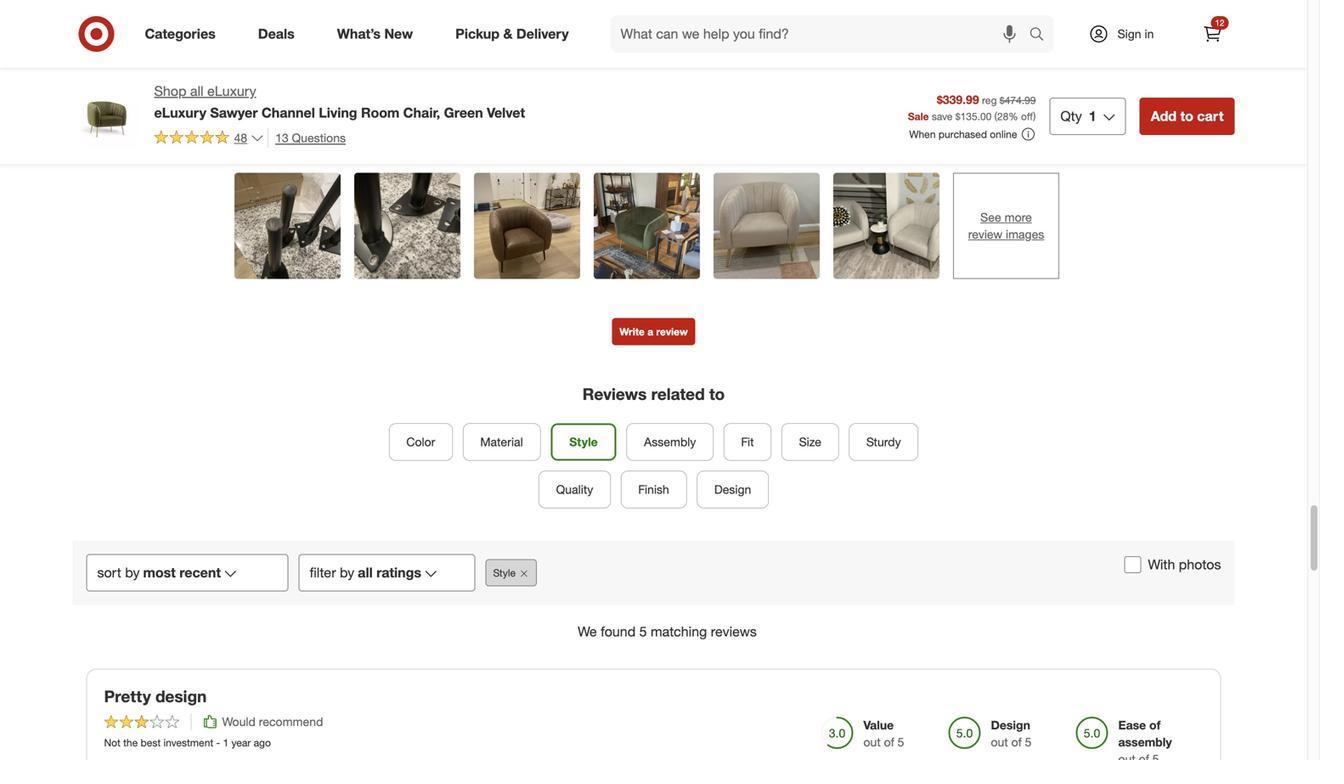 Task type: vqa. For each thing, say whether or not it's contained in the screenshot.
best
yes



Task type: describe. For each thing, give the bounding box(es) containing it.
1 vertical spatial eluxury
[[154, 104, 206, 121]]

the
[[123, 737, 138, 750]]

1 vertical spatial design out of 5
[[991, 718, 1032, 750]]

0 horizontal spatial ease of assembly
[[378, 45, 431, 77]]

sort
[[97, 565, 121, 581]]

most
[[143, 565, 176, 581]]

$
[[956, 110, 961, 123]]

0 vertical spatial style button
[[551, 424, 617, 461]]

48
[[234, 130, 247, 145]]

quality
[[556, 482, 593, 497]]

see more review images button
[[953, 173, 1060, 279]]

in
[[1145, 26, 1154, 41]]

$339.99 reg $474.99 sale save $ 135.00 ( 28 % off )
[[908, 92, 1036, 123]]

add to cart
[[1151, 108, 1224, 124]]

photos
[[1179, 557, 1222, 573]]

delivery
[[517, 26, 569, 42]]

fit button
[[724, 424, 772, 461]]

deals
[[258, 26, 295, 42]]

1 vertical spatial all
[[358, 565, 373, 581]]

0 horizontal spatial to
[[710, 385, 725, 404]]

online
[[990, 128, 1018, 141]]

0 vertical spatial eluxury
[[207, 83, 256, 99]]

pickup
[[456, 26, 500, 42]]

1 horizontal spatial assembly
[[1119, 735, 1172, 750]]

to inside button
[[1181, 108, 1194, 124]]

year
[[232, 737, 251, 750]]

1 vertical spatial 1
[[223, 737, 229, 750]]

pickup & delivery
[[456, 26, 569, 42]]

what's new
[[337, 26, 413, 42]]

living
[[319, 104, 357, 121]]

all inside shop all eluxury eluxury sawyer channel living room chair, green velvet
[[190, 83, 204, 99]]

chair,
[[403, 104, 440, 121]]

sign
[[1118, 26, 1142, 41]]

0 vertical spatial 1
[[1089, 108, 1097, 124]]

1 vertical spatial style button
[[486, 560, 537, 587]]

design
[[715, 482, 751, 497]]

a
[[648, 326, 654, 338]]

shop
[[154, 83, 186, 99]]

$474.99
[[1000, 94, 1036, 107]]

save
[[932, 110, 953, 123]]

channel
[[262, 104, 315, 121]]

0 vertical spatial style
[[570, 435, 598, 449]]

we
[[578, 624, 597, 640]]

finish
[[638, 482, 669, 497]]

assembly
[[644, 435, 696, 449]]

out inside quality out of 5
[[633, 62, 650, 77]]

material
[[480, 435, 523, 449]]

value out of 5
[[864, 718, 904, 750]]

reviews
[[711, 624, 757, 640]]

12
[[1215, 17, 1225, 28]]

sign in link
[[1075, 15, 1181, 53]]

0 horizontal spatial style
[[493, 567, 516, 579]]

guest review image 4 of 12, zoom in image
[[594, 173, 700, 279]]

images
[[1006, 227, 1045, 242]]

categories
[[145, 26, 216, 42]]

new
[[384, 26, 413, 42]]

room
[[361, 104, 400, 121]]

search button
[[1022, 15, 1063, 56]]

write
[[620, 326, 645, 338]]

ago
[[254, 737, 271, 750]]

pretty
[[104, 687, 151, 706]]

would recommend
[[222, 715, 323, 730]]

guest review image 3 of 12, zoom in image
[[474, 173, 580, 279]]

color
[[407, 435, 435, 449]]

filter
[[310, 565, 336, 581]]

review for see more review images
[[968, 227, 1003, 242]]

see
[[981, 210, 1002, 225]]

1 vertical spatial design
[[156, 687, 207, 706]]

what's
[[337, 26, 381, 42]]

28
[[998, 110, 1009, 123]]

add
[[1151, 108, 1177, 124]]

out of 5
[[505, 62, 546, 77]]

categories link
[[130, 15, 237, 53]]

investment
[[164, 737, 213, 750]]

guest review image 6 of 12, zoom in image
[[834, 173, 940, 279]]

related
[[651, 385, 705, 404]]

13
[[275, 130, 289, 145]]

when purchased online
[[910, 128, 1018, 141]]

-
[[216, 737, 220, 750]]

sawyer
[[210, 104, 258, 121]]

1 horizontal spatial ease of assembly
[[1119, 718, 1172, 750]]

color button
[[389, 424, 453, 461]]

write a review
[[620, 326, 688, 338]]

what's new link
[[323, 15, 434, 53]]

questions
[[292, 130, 346, 145]]

$339.99
[[937, 92, 979, 107]]



Task type: locate. For each thing, give the bounding box(es) containing it.
0 horizontal spatial ease
[[378, 45, 405, 60]]

review down see
[[968, 227, 1003, 242]]

recommend
[[259, 715, 323, 730]]

ease of assembly
[[378, 45, 431, 77], [1119, 718, 1172, 750]]

1 vertical spatial assembly
[[1119, 735, 1172, 750]]

1 vertical spatial ease
[[1119, 718, 1146, 733]]

search
[[1022, 27, 1063, 44]]

of inside comfort out of 5
[[781, 62, 791, 77]]

sturdy
[[867, 435, 901, 449]]

0 vertical spatial all
[[190, 83, 204, 99]]

not the best investment - 1 year ago
[[104, 737, 271, 750]]

0 vertical spatial review
[[968, 227, 1003, 242]]

0 vertical spatial assembly
[[378, 62, 431, 77]]

5
[[539, 62, 546, 77], [667, 62, 673, 77], [794, 62, 801, 77], [922, 62, 928, 77], [640, 624, 647, 640], [898, 735, 904, 750], [1025, 735, 1032, 750]]

image of eluxury sawyer channel living room chair, green velvet image
[[73, 82, 141, 150]]

would
[[222, 715, 256, 730]]

to right add
[[1181, 108, 1194, 124]]

more
[[1005, 210, 1032, 225]]

matching
[[651, 624, 707, 640]]

guest review image 5 of 12, zoom in image
[[714, 173, 820, 279]]

green
[[444, 104, 483, 121]]

found
[[601, 624, 636, 640]]

purchased
[[939, 128, 987, 141]]

1 horizontal spatial style button
[[551, 424, 617, 461]]

reviews related to
[[583, 385, 725, 404]]

fit
[[741, 435, 754, 449]]

1 horizontal spatial 1
[[1089, 108, 1097, 124]]

quality out of 5
[[633, 45, 673, 77]]

out
[[505, 62, 522, 77], [633, 62, 650, 77], [760, 62, 777, 77], [888, 62, 905, 77], [864, 735, 881, 750], [991, 735, 1008, 750]]

%
[[1009, 110, 1019, 123]]

0 vertical spatial design
[[888, 45, 927, 60]]

1 horizontal spatial by
[[340, 565, 355, 581]]

With photos checkbox
[[1125, 556, 1142, 573]]

1 horizontal spatial to
[[1181, 108, 1194, 124]]

not
[[104, 737, 121, 750]]

cart
[[1198, 108, 1224, 124]]

by
[[125, 565, 140, 581], [340, 565, 355, 581]]

1 vertical spatial style
[[493, 567, 516, 579]]

quality button
[[539, 471, 611, 509]]

add to cart button
[[1140, 98, 1235, 135]]

(
[[995, 110, 998, 123]]

value
[[864, 718, 894, 733]]

1 horizontal spatial ease
[[1119, 718, 1146, 733]]

style button
[[551, 424, 617, 461], [486, 560, 537, 587]]

out inside comfort out of 5
[[760, 62, 777, 77]]

5 inside comfort out of 5
[[794, 62, 801, 77]]

with
[[1148, 557, 1175, 573]]

quality
[[633, 45, 673, 60]]

2 vertical spatial design
[[991, 718, 1031, 733]]

2 by from the left
[[340, 565, 355, 581]]

review inside write a review "button"
[[656, 326, 688, 338]]

qty 1
[[1061, 108, 1097, 124]]

1 horizontal spatial all
[[358, 565, 373, 581]]

best
[[141, 737, 161, 750]]

sturdy button
[[849, 424, 919, 461]]

2 horizontal spatial design
[[991, 718, 1031, 733]]

pretty design
[[104, 687, 207, 706]]

eluxury down the shop on the top left
[[154, 104, 206, 121]]

0 vertical spatial ease
[[378, 45, 405, 60]]

comfort
[[760, 45, 807, 60]]

&
[[503, 26, 513, 42]]

deals link
[[244, 15, 316, 53]]

design button
[[697, 471, 769, 509]]

0 horizontal spatial style button
[[486, 560, 537, 587]]

1
[[1089, 108, 1097, 124], [223, 737, 229, 750]]

13 questions link
[[268, 128, 346, 148]]

all left ratings
[[358, 565, 373, 581]]

review right a
[[656, 326, 688, 338]]

see more review images
[[968, 210, 1045, 242]]

0 horizontal spatial review
[[656, 326, 688, 338]]

review for write a review
[[656, 326, 688, 338]]

we found 5 matching reviews
[[578, 624, 757, 640]]

of inside value out of 5
[[884, 735, 895, 750]]

1 horizontal spatial eluxury
[[207, 83, 256, 99]]

pickup & delivery link
[[441, 15, 590, 53]]

0 horizontal spatial by
[[125, 565, 140, 581]]

1 horizontal spatial design out of 5
[[991, 718, 1032, 750]]

assembly button
[[627, 424, 714, 461]]

1 by from the left
[[125, 565, 140, 581]]

1 horizontal spatial review
[[968, 227, 1003, 242]]

write a review button
[[612, 318, 696, 346]]

5 inside value out of 5
[[898, 735, 904, 750]]

sale
[[908, 110, 929, 123]]

to right related
[[710, 385, 725, 404]]

What can we help you find? suggestions appear below search field
[[611, 15, 1034, 53]]

out inside value out of 5
[[864, 735, 881, 750]]

by right sort
[[125, 565, 140, 581]]

ratings
[[377, 565, 421, 581]]

1 horizontal spatial style
[[570, 435, 598, 449]]

by for filter by
[[340, 565, 355, 581]]

off
[[1021, 110, 1033, 123]]

by right filter
[[340, 565, 355, 581]]

guest review image 1 of 12, zoom in image
[[235, 173, 341, 279]]

size button
[[782, 424, 839, 461]]

comfort out of 5
[[760, 45, 807, 77]]

recent
[[179, 565, 221, 581]]

12 link
[[1194, 15, 1232, 53]]

size
[[799, 435, 822, 449]]

135.00
[[961, 110, 992, 123]]

1 vertical spatial ease of assembly
[[1119, 718, 1172, 750]]

design
[[888, 45, 927, 60], [156, 687, 207, 706], [991, 718, 1031, 733]]

filter by all ratings
[[310, 565, 421, 581]]

0 horizontal spatial design out of 5
[[888, 45, 928, 77]]

1 vertical spatial review
[[656, 326, 688, 338]]

0 horizontal spatial assembly
[[378, 62, 431, 77]]

review inside see more review images
[[968, 227, 1003, 242]]

1 right -
[[223, 737, 229, 750]]

0 horizontal spatial eluxury
[[154, 104, 206, 121]]

of inside quality out of 5
[[653, 62, 663, 77]]

sort by most recent
[[97, 565, 221, 581]]

1 right qty
[[1089, 108, 1097, 124]]

5 inside quality out of 5
[[667, 62, 673, 77]]

0 vertical spatial ease of assembly
[[378, 45, 431, 77]]

eluxury
[[207, 83, 256, 99], [154, 104, 206, 121]]

all right the shop on the top left
[[190, 83, 204, 99]]

reviews
[[583, 385, 647, 404]]

style
[[570, 435, 598, 449], [493, 567, 516, 579]]

0 vertical spatial to
[[1181, 108, 1194, 124]]

qty
[[1061, 108, 1082, 124]]

0 horizontal spatial 1
[[223, 737, 229, 750]]

48 link
[[154, 128, 264, 149]]

eluxury up sawyer at top
[[207, 83, 256, 99]]

0 vertical spatial design out of 5
[[888, 45, 928, 77]]

13 questions
[[275, 130, 346, 145]]

finish button
[[621, 471, 687, 509]]

guest review image 2 of 12, zoom in image
[[354, 173, 461, 279]]

when
[[910, 128, 936, 141]]

reg
[[982, 94, 997, 107]]

by for sort by
[[125, 565, 140, 581]]

1 horizontal spatial design
[[888, 45, 927, 60]]

design out of 5
[[888, 45, 928, 77], [991, 718, 1032, 750]]

sign in
[[1118, 26, 1154, 41]]

0 horizontal spatial design
[[156, 687, 207, 706]]

1 vertical spatial to
[[710, 385, 725, 404]]

0 horizontal spatial all
[[190, 83, 204, 99]]

shop all eluxury eluxury sawyer channel living room chair, green velvet
[[154, 83, 525, 121]]

material button
[[463, 424, 541, 461]]

with photos
[[1148, 557, 1222, 573]]



